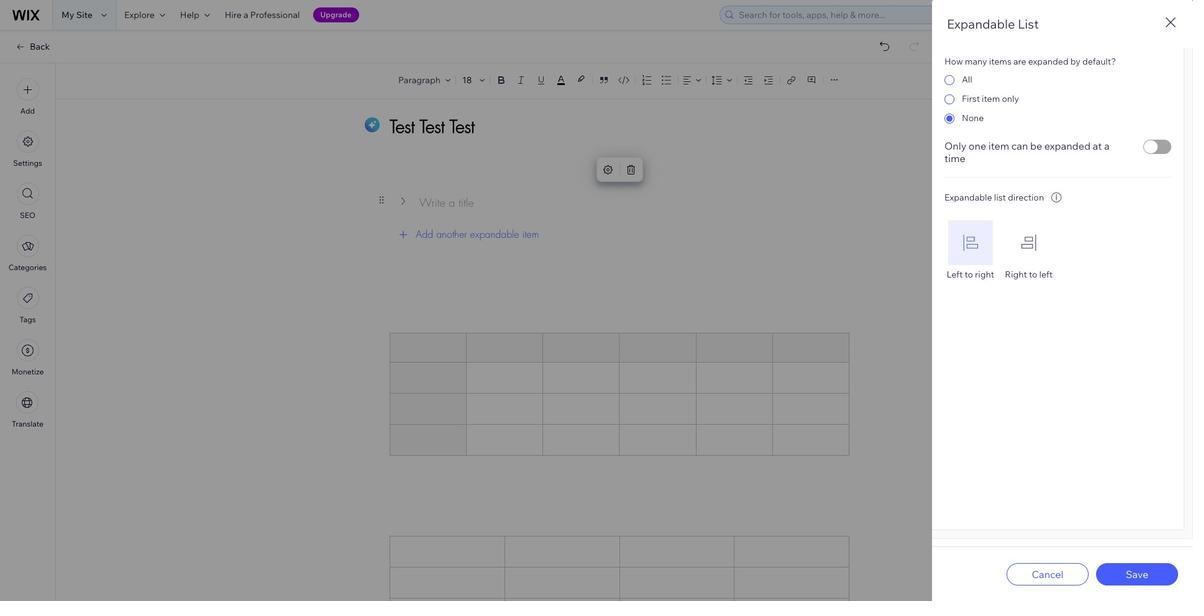 Task type: describe. For each thing, give the bounding box(es) containing it.
only
[[945, 140, 967, 152]]

add button
[[16, 78, 39, 116]]

translate
[[12, 420, 44, 429]]

back
[[30, 41, 50, 52]]

only one item can be expanded at a time
[[945, 140, 1110, 165]]

item inside only one item can be expanded at a time
[[989, 140, 1010, 152]]

0 vertical spatial item
[[982, 93, 1001, 104]]

first
[[962, 93, 980, 104]]

settings
[[13, 159, 42, 168]]

add for add
[[20, 106, 35, 116]]

my
[[62, 9, 74, 21]]

add another expandable item
[[416, 228, 539, 241]]

items
[[990, 56, 1012, 67]]

seo
[[20, 211, 35, 220]]

Font Size field
[[461, 74, 475, 86]]

can
[[1012, 140, 1029, 152]]

hire a professional link
[[217, 0, 307, 30]]

left
[[1040, 269, 1053, 280]]

default?
[[1083, 56, 1117, 67]]

publish
[[1103, 41, 1134, 52]]

how many items are expanded by default?
[[945, 56, 1117, 67]]

none
[[962, 113, 984, 124]]

expandable list
[[948, 16, 1039, 32]]

to for right
[[1030, 269, 1038, 280]]

a inside the hire a professional link
[[244, 9, 248, 21]]

upgrade button
[[313, 7, 359, 22]]

expandable list direction
[[945, 192, 1045, 203]]

save button
[[1097, 564, 1179, 586]]

tags
[[20, 315, 36, 325]]

upgrade
[[321, 10, 352, 19]]

right
[[1006, 269, 1028, 280]]

only
[[1003, 93, 1020, 104]]

cancel
[[1032, 569, 1064, 581]]

paragraph button
[[396, 72, 453, 89]]

cancel button
[[1007, 564, 1089, 586]]

at
[[1093, 140, 1103, 152]]

categories button
[[9, 235, 47, 272]]

2 vertical spatial item
[[523, 228, 539, 241]]

time
[[945, 152, 966, 165]]

professional
[[250, 9, 300, 21]]

option group containing all
[[945, 67, 1172, 125]]

be
[[1031, 140, 1043, 152]]

list box containing left to right
[[945, 221, 1172, 280]]

right
[[976, 269, 995, 280]]

list
[[1018, 16, 1039, 32]]

Search for tools, apps, help & more... field
[[736, 6, 1023, 24]]



Task type: locate. For each thing, give the bounding box(es) containing it.
all
[[962, 74, 973, 85]]

first item only
[[962, 93, 1020, 104]]

help button
[[173, 0, 217, 30]]

1 to from the left
[[965, 269, 974, 280]]

help
[[180, 9, 199, 21]]

item left can
[[989, 140, 1010, 152]]

tags button
[[16, 287, 39, 325]]

expandable for expandable list
[[948, 16, 1016, 32]]

expandable
[[948, 16, 1016, 32], [945, 192, 993, 203]]

left to right
[[947, 269, 995, 280]]

menu containing add
[[0, 71, 55, 436]]

how
[[945, 56, 964, 67]]

0 horizontal spatial a
[[244, 9, 248, 21]]

only one item can be expanded at a time button
[[945, 140, 1122, 165]]

2 to from the left
[[1030, 269, 1038, 280]]

paragraph
[[399, 75, 441, 86]]

right to left
[[1006, 269, 1053, 280]]

my site
[[62, 9, 93, 21]]

1 horizontal spatial to
[[1030, 269, 1038, 280]]

0 vertical spatial add
[[20, 106, 35, 116]]

add up settings button
[[20, 106, 35, 116]]

Add a Catchy Title text field
[[390, 115, 836, 138]]

1 vertical spatial add
[[416, 228, 433, 241]]

a right hire
[[244, 9, 248, 21]]

expandable up many
[[948, 16, 1016, 32]]

translate button
[[12, 392, 44, 429]]

are
[[1014, 56, 1027, 67]]

1 vertical spatial a
[[1105, 140, 1110, 152]]

expanded left the by
[[1029, 56, 1069, 67]]

list box
[[945, 221, 1172, 280]]

a
[[244, 9, 248, 21], [1105, 140, 1110, 152]]

hire a professional
[[225, 9, 300, 21]]

1 vertical spatial expanded
[[1045, 140, 1091, 152]]

item left only
[[982, 93, 1001, 104]]

seo button
[[16, 183, 39, 220]]

hire
[[225, 9, 242, 21]]

1 horizontal spatial a
[[1105, 140, 1110, 152]]

to for left
[[965, 269, 974, 280]]

expandable for expandable list direction
[[945, 192, 993, 203]]

publish button
[[1086, 37, 1152, 57]]

0 vertical spatial expandable
[[948, 16, 1016, 32]]

add another expandable item button
[[390, 220, 850, 250]]

expandable left 'list'
[[945, 192, 993, 203]]

0 horizontal spatial to
[[965, 269, 974, 280]]

a right 'at'
[[1105, 140, 1110, 152]]

add left another
[[416, 228, 433, 241]]

add
[[20, 106, 35, 116], [416, 228, 433, 241]]

settings button
[[13, 131, 42, 168]]

expanded
[[1029, 56, 1069, 67], [1045, 140, 1091, 152]]

monetize button
[[12, 339, 44, 377]]

categories
[[9, 263, 47, 272]]

item right expandable
[[523, 228, 539, 241]]

by
[[1071, 56, 1081, 67]]

expanded left 'at'
[[1045, 140, 1091, 152]]

left
[[947, 269, 963, 280]]

direction
[[1008, 192, 1045, 203]]

to
[[965, 269, 974, 280], [1030, 269, 1038, 280]]

site
[[76, 9, 93, 21]]

monetize
[[12, 367, 44, 377]]

a inside only one item can be expanded at a time
[[1105, 140, 1110, 152]]

menu
[[0, 71, 55, 436]]

one
[[969, 140, 987, 152]]

1 vertical spatial expandable
[[945, 192, 993, 203]]

list
[[995, 192, 1007, 203]]

0 horizontal spatial add
[[20, 106, 35, 116]]

0 vertical spatial expanded
[[1029, 56, 1069, 67]]

to left left
[[1030, 269, 1038, 280]]

1 horizontal spatial add
[[416, 228, 433, 241]]

to right left
[[965, 269, 974, 280]]

add for add another expandable item
[[416, 228, 433, 241]]

another
[[437, 228, 467, 241]]

expandable
[[470, 228, 519, 241]]

option group
[[945, 67, 1172, 125]]

add inside 'menu'
[[20, 106, 35, 116]]

explore
[[124, 9, 155, 21]]

expanded inside only one item can be expanded at a time
[[1045, 140, 1091, 152]]

1 vertical spatial item
[[989, 140, 1010, 152]]

0 vertical spatial a
[[244, 9, 248, 21]]

save
[[1126, 569, 1149, 581]]

back button
[[15, 41, 50, 52]]

many
[[966, 56, 988, 67]]

item
[[982, 93, 1001, 104], [989, 140, 1010, 152], [523, 228, 539, 241]]



Task type: vqa. For each thing, say whether or not it's contained in the screenshot.
first booking from the bottom
no



